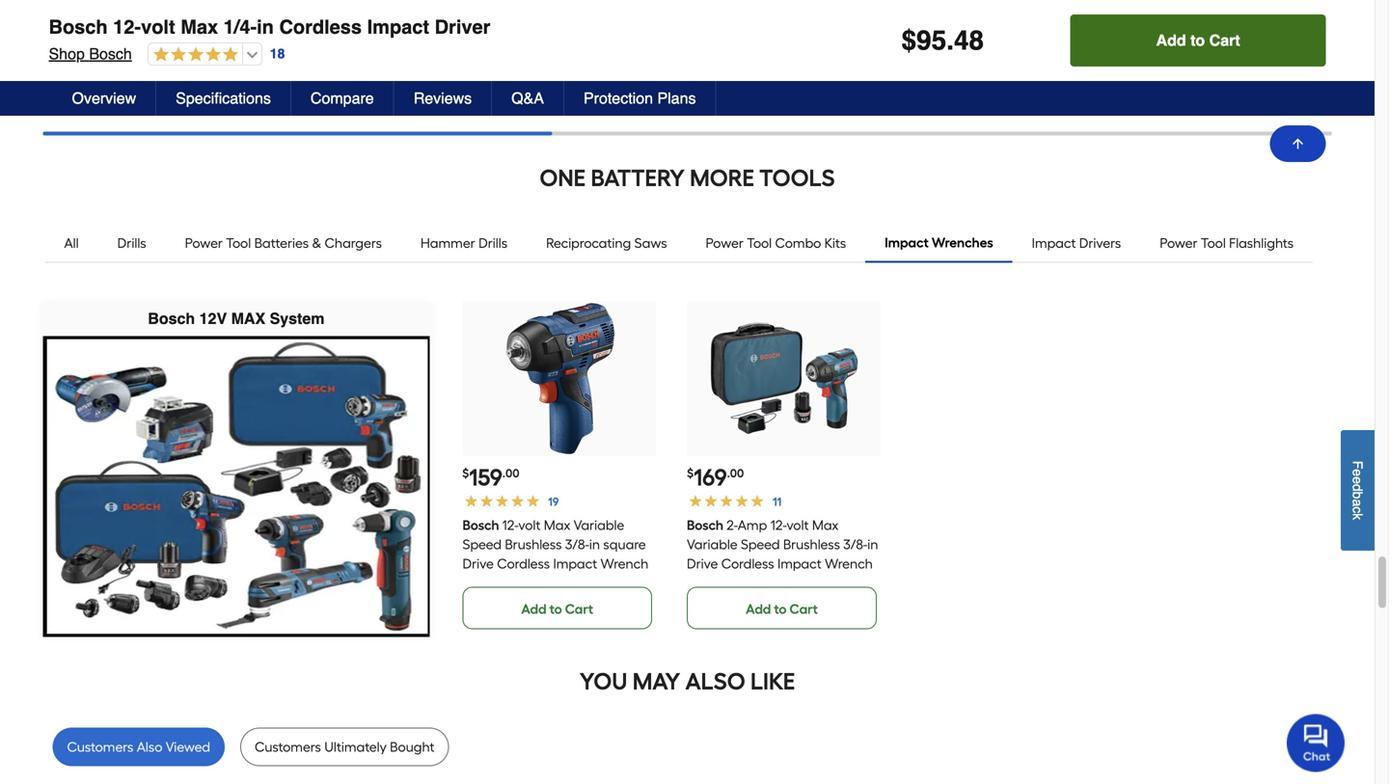 Task type: locate. For each thing, give the bounding box(es) containing it.
1 horizontal spatial 12-
[[502, 517, 518, 534]]

3/8-
[[565, 537, 589, 553], [844, 537, 868, 553]]

included) inside 24-volt 1/4-in brushless cordless impact driver (2- batteries included, charger included and hard case included) add to cart
[[45, 73, 102, 90]]

bosch
[[49, 16, 108, 38], [89, 45, 132, 63], [148, 310, 195, 328], [462, 517, 499, 534], [687, 517, 724, 534]]

1 horizontal spatial included)
[[264, 73, 321, 90]]

to left corded
[[1191, 31, 1205, 49]]

add to cart up tools
[[759, 80, 831, 97]]

included) inside 18-volt 1/2-in keyless brushless cordless drill (1- battery included, charger included and soft bag included) add to cart
[[484, 73, 540, 90]]

1 vertical spatial variable
[[687, 537, 738, 553]]

1 e from the top
[[1350, 469, 1366, 477]]

to
[[1191, 31, 1205, 49], [129, 80, 142, 97], [349, 80, 361, 97], [568, 80, 581, 97], [787, 80, 800, 97], [1007, 80, 1019, 97], [1226, 80, 1239, 97], [550, 601, 562, 618], [774, 601, 787, 618]]

1 horizontal spatial 3/8-
[[844, 537, 868, 553]]

$ for $ 169 .00
[[687, 467, 694, 481]]

included) down 'with'
[[922, 73, 979, 90]]

included, for 18-volt 1/2-in keyless brushless cordless drill (1- battery included, charger included and soft bag included)
[[532, 35, 588, 51]]

$
[[902, 25, 917, 56], [462, 467, 469, 481], [687, 467, 694, 481]]

specifications button
[[156, 81, 291, 116]]

power right the drivers
[[1160, 235, 1198, 252]]

add to cart link
[[45, 66, 229, 109], [264, 66, 449, 109], [484, 66, 668, 109], [703, 66, 888, 109], [922, 66, 1107, 109], [1142, 66, 1326, 109], [462, 587, 652, 630], [687, 587, 877, 630]]

charger for 18-volt 1/2-in keyless brushless cordless drill (1- battery included, charger included and soft bag included)
[[591, 35, 643, 51]]

cart
[[1210, 31, 1241, 49], [145, 80, 173, 97], [364, 80, 393, 97], [584, 80, 612, 97], [803, 80, 831, 97], [1022, 80, 1051, 97], [1242, 80, 1270, 97], [565, 601, 593, 618], [790, 601, 818, 618]]

0 horizontal spatial case
[[163, 54, 195, 71]]

hard inside 24-volt 1/4-in brushless cordless impact driver (1- battery included, charger included and hard case included) add to cart
[[348, 54, 379, 71]]

batteries up overview
[[45, 35, 99, 51]]

add inside 159 list item
[[521, 601, 547, 618]]

2 speed from the left
[[741, 537, 780, 553]]

protection
[[584, 89, 653, 107]]

2 horizontal spatial included,
[[532, 35, 588, 51]]

batteries left & on the top of the page
[[254, 235, 309, 252]]

1 list item from the left
[[45, 0, 233, 109]]

driver for (2-
[[148, 16, 184, 32]]

to left protection at top
[[568, 80, 581, 97]]

charger inside 24-volt 1/4-in brushless cordless impact driver (1- battery included, charger included and hard case included) add to cart
[[372, 35, 423, 51]]

.00 up "12-volt max variable speed brushless 3/8-in square drive cordless impact wrench (bare tool)"
[[503, 467, 520, 481]]

included) right reviews
[[484, 73, 540, 90]]

1 hard from the left
[[129, 54, 160, 71]]

included inside 18-volt 1/2-in keyless brushless cordless drill (1- battery included, charger included and soft bag included) add to cart
[[484, 54, 537, 71]]

1 horizontal spatial batteries
[[254, 235, 309, 252]]

driver up compare button
[[368, 16, 404, 32]]

1 horizontal spatial (1-
[[626, 16, 639, 32]]

volt up shop bosch
[[96, 0, 119, 13]]

1 included) from the left
[[45, 73, 102, 90]]

2 driver from the left
[[368, 16, 404, 32]]

1 horizontal spatial wrench
[[825, 556, 873, 572]]

case
[[999, 35, 1031, 51], [163, 54, 195, 71], [382, 54, 414, 71]]

add down tool)
[[521, 601, 547, 618]]

3 included, from the left
[[532, 35, 588, 51]]

charger
[[162, 35, 214, 51], [372, 35, 423, 51], [591, 35, 643, 51], [1006, 54, 1058, 71]]

0 vertical spatial variable
[[574, 517, 624, 534]]

1 vertical spatial included)
[[739, 575, 796, 592]]

in inside 18-volt 1/2-in keyless brushless cordless drill (1- battery included, charger included and soft bag included) add to cart
[[586, 0, 597, 13]]

add to cart for list item containing 10-in single bevel compound corded miter saw
[[1198, 80, 1270, 97]]

12- inside "12-volt max variable speed brushless 3/8-in square drive cordless impact wrench (bare tool)"
[[502, 517, 518, 534]]

combo down 4-
[[1052, 16, 1098, 32]]

one
[[540, 164, 586, 192]]

add left corded
[[1157, 31, 1187, 49]]

2 included from the left
[[264, 54, 317, 71]]

and inside 24-volt 1/4-in brushless cordless impact driver (2- batteries included, charger included and hard case included) add to cart
[[101, 54, 126, 71]]

customers left viewed
[[67, 739, 134, 756]]

$ 159 .00
[[462, 464, 520, 492]]

2 horizontal spatial 12-
[[771, 517, 787, 534]]

2 horizontal spatial included)
[[484, 73, 540, 90]]

volt up tool)
[[518, 517, 541, 534]]

to down multivolt
[[1007, 80, 1019, 97]]

add
[[1157, 31, 1187, 49], [101, 80, 126, 97], [321, 80, 346, 97], [540, 80, 565, 97], [759, 80, 784, 97], [979, 80, 1004, 97], [1198, 80, 1223, 97], [521, 601, 547, 618], [746, 601, 771, 618]]

variable up square
[[574, 517, 624, 534]]

0 horizontal spatial hard
[[129, 54, 160, 71]]

tool for power tool combo kits
[[747, 235, 772, 252]]

0 horizontal spatial drive
[[462, 556, 494, 572]]

in inside 24-volt 1/4-in brushless cordless impact driver (2- batteries included, charger included and hard case included) add to cart
[[143, 0, 154, 13]]

power down more
[[706, 235, 744, 252]]

tool inside button
[[1201, 235, 1226, 252]]

add left protection at top
[[540, 80, 565, 97]]

customers left ultimately
[[255, 739, 321, 756]]

hard inside 24-volt 1/4-in brushless cordless impact driver (2- batteries included, charger included and hard case included) add to cart
[[129, 54, 160, 71]]

driver for (1-
[[368, 16, 404, 32]]

to down 2-amp 12-volt max variable speed brushless 3/8-in drive cordless impact wrench (battery included) on the bottom of page
[[774, 601, 787, 618]]

driver inside 24-volt 1/4-in brushless cordless impact driver (1- battery included, charger included and hard case included) add to cart
[[368, 16, 404, 32]]

and up overview
[[101, 54, 126, 71]]

e up d
[[1350, 469, 1366, 477]]

1/4-
[[122, 0, 143, 13], [341, 0, 362, 13], [224, 16, 257, 38]]

1/2-
[[565, 0, 586, 13]]

2 wrench from the left
[[825, 556, 873, 572]]

combo inside button
[[775, 235, 821, 252]]

included down 'with'
[[922, 54, 975, 71]]

also left like
[[686, 668, 746, 696]]

$ inside $ 169 .00
[[687, 467, 694, 481]]

2 drive from the left
[[687, 556, 718, 572]]

18
[[270, 46, 285, 61]]

customers ultimately bought
[[255, 739, 435, 756]]

1 horizontal spatial max
[[544, 517, 570, 534]]

1 vertical spatial also
[[137, 739, 163, 756]]

included up overview
[[45, 54, 98, 71]]

drive inside "12-volt max variable speed brushless 3/8-in square drive cordless impact wrench (bare tool)"
[[462, 556, 494, 572]]

1 (1- from the left
[[407, 16, 420, 32]]

add to cart for 159 list item
[[521, 601, 593, 618]]

(2-
[[188, 16, 203, 32], [1034, 35, 1050, 51]]

case inside 24-volt 1/4-in brushless cordless impact driver (1- battery included, charger included and hard case included) add to cart
[[382, 54, 414, 71]]

all button
[[45, 224, 98, 263]]

3 and from the left
[[540, 54, 565, 71]]

4 list item from the left
[[922, 0, 1111, 109]]

case down multivolt
[[999, 35, 1031, 51]]

drive
[[462, 556, 494, 572], [687, 556, 718, 572]]

3 list item from the left
[[484, 0, 672, 109]]

2 drills from the left
[[479, 235, 508, 252]]

power tool batteries & chargers
[[185, 235, 382, 252]]

add down shop bosch
[[101, 80, 126, 97]]

add to cart inside 169 list item
[[746, 601, 818, 618]]

1 horizontal spatial variable
[[687, 537, 738, 553]]

0 vertical spatial (2-
[[188, 16, 203, 32]]

also left viewed
[[137, 739, 163, 756]]

1/4- inside 24-volt 1/4-in brushless cordless impact driver (1- battery included, charger included and hard case included) add to cart
[[341, 0, 362, 13]]

driver up reviews
[[435, 16, 491, 38]]

and up q&a button
[[540, 54, 565, 71]]

ultimately
[[324, 739, 387, 756]]

included up q&a
[[484, 54, 537, 71]]

(1- inside 18-volt 1/2-in keyless brushless cordless drill (1- battery included, charger included and soft bag included) add to cart
[[626, 16, 639, 32]]

power for power tool flashlights
[[1160, 235, 1198, 252]]

2 (1- from the left
[[626, 16, 639, 32]]

and up "compare"
[[320, 54, 345, 71]]

batteries
[[45, 35, 99, 51], [1050, 35, 1104, 51], [254, 235, 309, 252]]

add inside 169 list item
[[746, 601, 771, 618]]

$ for $ 159 .00
[[462, 467, 469, 481]]

list item containing 10-in single bevel compound corded miter saw
[[1142, 0, 1330, 109]]

to down shop bosch
[[129, 80, 142, 97]]

1 3/8- from the left
[[565, 537, 589, 553]]

power inside multivolt 4-tool brushless power tool combo kit with soft case (2-batteries included and charger included) add to cart
[[983, 16, 1020, 32]]

cart down 10-
[[1210, 31, 1241, 49]]

tool for power tool flashlights
[[1201, 235, 1226, 252]]

drills right all
[[117, 235, 146, 252]]

hard up compare button
[[348, 54, 379, 71]]

bosch up shop
[[49, 16, 108, 38]]

cordless inside "12-volt max variable speed brushless 3/8-in square drive cordless impact wrench (bare tool)"
[[497, 556, 550, 572]]

24- up shop bosch
[[78, 0, 96, 13]]

battery for cordless
[[264, 35, 309, 51]]

0 horizontal spatial driver
[[148, 16, 184, 32]]

1 horizontal spatial .00
[[727, 467, 744, 481]]

cart down bag
[[584, 80, 612, 97]]

cart left reviews
[[364, 80, 393, 97]]

cart inside 159 list item
[[565, 601, 593, 618]]

included)
[[45, 73, 102, 90], [264, 73, 321, 90], [484, 73, 540, 90]]

impact inside 24-volt 1/4-in brushless cordless impact driver (1- battery included, charger included and hard case included) add to cart
[[320, 16, 364, 32]]

.
[[947, 25, 954, 56]]

wrenches
[[932, 235, 994, 251]]

cart down "12-volt max variable speed brushless 3/8-in square drive cordless impact wrench (bare tool)"
[[565, 601, 593, 618]]

1 included from the left
[[45, 54, 98, 71]]

charger for 24-volt 1/4-in brushless cordless impact driver (1- battery included, charger included and hard case included)
[[372, 35, 423, 51]]

reciprocating saws
[[546, 235, 667, 252]]

in inside 10-in single bevel compound corded miter saw
[[1238, 0, 1249, 13]]

may
[[633, 668, 680, 696]]

cart down 4.8 stars image
[[145, 80, 173, 97]]

2 .00 from the left
[[727, 467, 744, 481]]

volt left 1/2-
[[539, 0, 562, 13]]

speed
[[462, 537, 502, 553], [741, 537, 780, 553]]

included, up "compare"
[[312, 35, 369, 51]]

2 horizontal spatial $
[[902, 25, 917, 56]]

tool down more
[[747, 235, 772, 252]]

2 included, from the left
[[312, 35, 369, 51]]

.00 inside $ 169 .00
[[727, 467, 744, 481]]

add to cart link for list item containing 10-in single bevel compound corded miter saw
[[1142, 66, 1326, 109]]

0 horizontal spatial combo
[[775, 235, 821, 252]]

customers for customers also viewed
[[67, 739, 134, 756]]

2 hard from the left
[[348, 54, 379, 71]]

1/4- up shop bosch
[[122, 0, 143, 13]]

(1- for driver
[[407, 16, 420, 32]]

1 vertical spatial (2-
[[1034, 35, 1050, 51]]

and for 18-volt 1/2-in keyless brushless cordless drill (1- battery included, charger included and soft bag included)
[[540, 54, 565, 71]]

soft left bag
[[568, 54, 593, 71]]

0 horizontal spatial (1-
[[407, 16, 420, 32]]

2 24- from the left
[[297, 0, 316, 13]]

1 included, from the left
[[103, 35, 159, 51]]

tool up "bosch 12v max system"
[[226, 235, 251, 252]]

power for power tool combo kits
[[706, 235, 744, 252]]

bosch 12-volt max 1/4-in cordless impact driver
[[49, 16, 491, 38]]

0 horizontal spatial customers
[[67, 739, 134, 756]]

1 speed from the left
[[462, 537, 502, 553]]

1 horizontal spatial driver
[[368, 16, 404, 32]]

1 horizontal spatial 24-
[[297, 0, 316, 13]]

tool left "flashlights"
[[1201, 235, 1226, 252]]

add to cart inside 159 list item
[[521, 601, 593, 618]]

volt for 24-volt 1/4-in brushless cordless impact driver (2- batteries included, charger included and hard case included) add to cart
[[96, 0, 119, 13]]

bosch left 12v
[[148, 310, 195, 328]]

0 horizontal spatial $
[[462, 467, 469, 481]]

1 horizontal spatial included)
[[922, 73, 979, 90]]

included, inside 24-volt 1/4-in brushless cordless impact driver (1- battery included, charger included and hard case included) add to cart
[[312, 35, 369, 51]]

e up b
[[1350, 477, 1366, 484]]

1/4- up bosch 12-volt max 1/4-in cordless impact driver
[[341, 0, 362, 13]]

battery inside 24-volt 1/4-in brushless cordless impact driver (1- battery included, charger included and hard case included) add to cart
[[264, 35, 309, 51]]

0 horizontal spatial included)
[[739, 575, 796, 592]]

24- for battery
[[297, 0, 316, 13]]

0 horizontal spatial speed
[[462, 537, 502, 553]]

4 included from the left
[[922, 54, 975, 71]]

included, inside 18-volt 1/2-in keyless brushless cordless drill (1- battery included, charger included and soft bag included) add to cart
[[532, 35, 588, 51]]

bosch down "159"
[[462, 517, 499, 534]]

included inside 24-volt 1/4-in brushless cordless impact driver (1- battery included, charger included and hard case included) add to cart
[[264, 54, 317, 71]]

tool)
[[498, 575, 527, 592]]

cart down multivolt
[[1022, 80, 1051, 97]]

reciprocating
[[546, 235, 631, 252]]

charger down drill
[[591, 35, 643, 51]]

power tool combo kits button
[[687, 224, 866, 263]]

cart inside button
[[1210, 31, 1241, 49]]

and inside 18-volt 1/2-in keyless brushless cordless drill (1- battery included, charger included and soft bag included) add to cart
[[540, 54, 565, 71]]

power down multivolt
[[983, 16, 1020, 32]]

q&a
[[512, 89, 544, 107]]

24-volt 1/4-in brushless cordless impact driver (1- battery included, charger included and hard case included) add to cart
[[264, 0, 433, 97]]

volt up bosch 12-volt max 1/4-in cordless impact driver
[[316, 0, 338, 13]]

cordless inside 2-amp 12-volt max variable speed brushless 3/8-in drive cordless impact wrench (battery included)
[[722, 556, 775, 572]]

0 horizontal spatial included,
[[103, 35, 159, 51]]

1 horizontal spatial $
[[687, 467, 694, 481]]

variable inside "12-volt max variable speed brushless 3/8-in square drive cordless impact wrench (bare tool)"
[[574, 517, 624, 534]]

1 .00 from the left
[[503, 467, 520, 481]]

0 vertical spatial included)
[[922, 73, 979, 90]]

add to cart down 10-
[[1157, 31, 1241, 49]]

.00
[[503, 467, 520, 481], [727, 467, 744, 481]]

1 horizontal spatial soft
[[971, 35, 995, 51]]

impact inside "12-volt max variable speed brushless 3/8-in square drive cordless impact wrench (bare tool)"
[[553, 556, 597, 572]]

drills
[[117, 235, 146, 252], [479, 235, 508, 252]]

charger up reviews
[[372, 35, 423, 51]]

with
[[941, 35, 967, 51]]

2 horizontal spatial max
[[812, 517, 839, 534]]

impact drivers button
[[1013, 224, 1141, 263]]

24- up bosch 12-volt max 1/4-in cordless impact driver
[[297, 0, 316, 13]]

2 horizontal spatial 1/4-
[[341, 0, 362, 13]]

customers
[[67, 739, 134, 756], [255, 739, 321, 756]]

1 horizontal spatial drive
[[687, 556, 718, 572]]

battery up the saws
[[591, 164, 685, 192]]

1 vertical spatial soft
[[568, 54, 593, 71]]

brushless inside multivolt 4-tool brushless power tool combo kit with soft case (2-batteries included and charger included) add to cart
[[922, 16, 979, 32]]

1 customers from the left
[[67, 739, 134, 756]]

included)
[[922, 73, 979, 90], [739, 575, 796, 592]]

charger inside 24-volt 1/4-in brushless cordless impact driver (2- batteries included, charger included and hard case included) add to cart
[[162, 35, 214, 51]]

1 horizontal spatial (2-
[[1034, 35, 1050, 51]]

1 horizontal spatial drills
[[479, 235, 508, 252]]

add inside multivolt 4-tool brushless power tool combo kit with soft case (2-batteries included and charger included) add to cart
[[979, 80, 1004, 97]]

12- up shop bosch
[[113, 16, 141, 38]]

2 included) from the left
[[264, 73, 321, 90]]

0 horizontal spatial 3/8-
[[565, 537, 589, 553]]

4 and from the left
[[979, 54, 1003, 71]]

add to cart link for list item containing 24-volt 1/4-in brushless cordless impact driver (1- battery included, charger included and hard case included)
[[264, 66, 449, 109]]

(1- down keyless
[[626, 16, 639, 32]]

0 horizontal spatial drills
[[117, 235, 146, 252]]

to up tools
[[787, 80, 800, 97]]

cordless inside 24-volt 1/4-in brushless cordless impact driver (2- batteries included, charger included and hard case included) add to cart
[[45, 16, 98, 32]]

included, for 24-volt 1/4-in brushless cordless impact driver (2- batteries included, charger included and hard case included)
[[103, 35, 159, 51]]

$ inside $ 159 .00
[[462, 467, 469, 481]]

2 list item from the left
[[264, 0, 453, 109]]

to down "12-volt max variable speed brushless 3/8-in square drive cordless impact wrench (bare tool)"
[[550, 601, 562, 618]]

more
[[690, 164, 755, 192]]

tool
[[1068, 0, 1093, 13], [1024, 16, 1049, 32], [226, 235, 251, 252], [747, 235, 772, 252], [1201, 235, 1226, 252]]

2 horizontal spatial driver
[[435, 16, 491, 38]]

159 list item
[[462, 302, 656, 630]]

2-amp 12-volt max variable speed brushless 3/8-in drive cordless impact wrench (battery included)
[[687, 517, 879, 592]]

2 3/8- from the left
[[844, 537, 868, 553]]

list item containing 24-volt 1/4-in brushless cordless impact driver (1- battery included, charger included and hard case included)
[[264, 0, 453, 109]]

1 drills from the left
[[117, 235, 146, 252]]

and right .
[[979, 54, 1003, 71]]

.00 up 2-
[[727, 467, 744, 481]]

(1- up reviews
[[407, 16, 420, 32]]

plans
[[658, 89, 696, 107]]

like
[[751, 668, 795, 696]]

0 horizontal spatial soft
[[568, 54, 593, 71]]

add down 2-amp 12-volt max variable speed brushless 3/8-in drive cordless impact wrench (battery included) on the bottom of page
[[746, 601, 771, 618]]

variable
[[574, 517, 624, 534], [687, 537, 738, 553]]

add to cart link inside 169 list item
[[687, 587, 877, 630]]

cart inside 24-volt 1/4-in brushless cordless impact driver (1- battery included, charger included and hard case included) add to cart
[[364, 80, 393, 97]]

square
[[603, 537, 646, 553]]

included) down 18
[[264, 73, 321, 90]]

1/4- for batteries
[[122, 0, 143, 13]]

batteries down 4-
[[1050, 35, 1104, 51]]

1 horizontal spatial combo
[[1052, 16, 1098, 32]]

speed down amp
[[741, 537, 780, 553]]

2 customers from the left
[[255, 739, 321, 756]]

case inside 24-volt 1/4-in brushless cordless impact driver (2- batteries included, charger included and hard case included) add to cart
[[163, 54, 195, 71]]

add to cart down tool)
[[521, 601, 593, 618]]

1 horizontal spatial hard
[[348, 54, 379, 71]]

max
[[181, 16, 218, 38], [544, 517, 570, 534], [812, 517, 839, 534]]

also
[[686, 668, 746, 696], [137, 739, 163, 756]]

hard
[[129, 54, 160, 71], [348, 54, 379, 71]]

24- for batteries
[[78, 0, 96, 13]]

to inside 169 list item
[[774, 601, 787, 618]]

0 horizontal spatial battery
[[264, 35, 309, 51]]

volt inside 2-amp 12-volt max variable speed brushless 3/8-in drive cordless impact wrench (battery included)
[[787, 517, 809, 534]]

3 included from the left
[[484, 54, 537, 71]]

charger for 24-volt 1/4-in brushless cordless impact driver (2- batteries included, charger included and hard case included)
[[162, 35, 214, 51]]

included, down 1/2-
[[532, 35, 588, 51]]

12- down $ 159 .00 on the bottom of page
[[502, 517, 518, 534]]

list item containing 18-volt 1/2-in keyless brushless cordless drill (1- battery included, charger included and soft bag included)
[[484, 0, 672, 109]]

0 horizontal spatial .00
[[503, 467, 520, 481]]

1 vertical spatial combo
[[775, 235, 821, 252]]

included,
[[103, 35, 159, 51], [312, 35, 369, 51], [532, 35, 588, 51]]

hammer drills
[[421, 235, 508, 252]]

to inside button
[[1191, 31, 1205, 49]]

battery down the 18-
[[484, 35, 528, 51]]

1 horizontal spatial case
[[382, 54, 414, 71]]

included) inside 24-volt 1/4-in brushless cordless impact driver (1- battery included, charger included and hard case included) add to cart
[[264, 73, 321, 90]]

d
[[1350, 484, 1366, 492]]

volt inside 18-volt 1/2-in keyless brushless cordless drill (1- battery included, charger included and soft bag included) add to cart
[[539, 0, 562, 13]]

add down bosch 12-volt max 1/4-in cordless impact driver
[[321, 80, 346, 97]]

(2- down multivolt
[[1034, 35, 1050, 51]]

case up reviews
[[382, 54, 414, 71]]

0 horizontal spatial wrench
[[600, 556, 648, 572]]

10-in single bevel compound corded miter saw link
[[1142, 0, 1330, 53], [1142, 0, 1326, 32]]

0 horizontal spatial (2-
[[188, 16, 203, 32]]

soft right 'with'
[[971, 35, 995, 51]]

1 horizontal spatial customers
[[255, 739, 321, 756]]

you may also like
[[580, 668, 795, 696]]

and for 24-volt 1/4-in brushless cordless impact driver (1- battery included, charger included and hard case included)
[[320, 54, 345, 71]]

1 24- from the left
[[78, 0, 96, 13]]

volt
[[96, 0, 119, 13], [316, 0, 338, 13], [539, 0, 562, 13], [141, 16, 175, 38], [518, 517, 541, 534], [787, 517, 809, 534]]

included) for 24-volt 1/4-in brushless cordless impact driver (1- battery included, charger included and hard case included)
[[264, 73, 321, 90]]

customers for customers ultimately bought
[[255, 739, 321, 756]]

included, inside 24-volt 1/4-in brushless cordless impact driver (2- batteries included, charger included and hard case included) add to cart
[[103, 35, 159, 51]]

arrow up image
[[1291, 136, 1306, 151]]

battery for brushless
[[484, 35, 528, 51]]

reviews
[[414, 89, 472, 107]]

drive inside 2-amp 12-volt max variable speed brushless 3/8-in drive cordless impact wrench (battery included)
[[687, 556, 718, 572]]

0 horizontal spatial included)
[[45, 73, 102, 90]]

12v
[[199, 310, 227, 328]]

2 and from the left
[[320, 54, 345, 71]]

included, for 24-volt 1/4-in brushless cordless impact driver (1- battery included, charger included and hard case included)
[[312, 35, 369, 51]]

hard up overview button
[[129, 54, 160, 71]]

add inside button
[[1157, 31, 1187, 49]]

overview
[[72, 89, 136, 107]]

0 horizontal spatial 12-
[[113, 16, 141, 38]]

12- right amp
[[771, 517, 787, 534]]

volt for 18-volt 1/2-in keyless brushless cordless drill (1- battery included, charger included and soft bag included) add to cart
[[539, 0, 562, 13]]

list item
[[45, 0, 233, 109], [264, 0, 453, 109], [484, 0, 672, 109], [922, 0, 1111, 109], [1142, 0, 1330, 109]]

1 and from the left
[[101, 54, 126, 71]]

b
[[1350, 492, 1366, 499]]

add to cart down add to cart button
[[1198, 80, 1270, 97]]

amp
[[738, 517, 768, 534]]

drills right hammer
[[479, 235, 508, 252]]

add to cart inside list item
[[1198, 80, 1270, 97]]

multivolt 4-tool brushless power tool combo kit with soft case (2-batteries included and charger included) link inside list item
[[922, 0, 1107, 90]]

24-volt 1/4-in brushless cordless impact driver (1- battery included, charger included and hard case included) link inside list item
[[264, 0, 433, 90]]

24- inside 24-volt 1/4-in brushless cordless impact driver (1- battery included, charger included and hard case included) add to cart
[[297, 0, 316, 13]]

cart inside multivolt 4-tool brushless power tool combo kit with soft case (2-batteries included and charger included) add to cart
[[1022, 80, 1051, 97]]

1 driver from the left
[[148, 16, 184, 32]]

included) inside multivolt 4-tool brushless power tool combo kit with soft case (2-batteries included and charger included) add to cart
[[922, 73, 979, 90]]

add to cart for 169 list item
[[746, 601, 818, 618]]

chat invite button image
[[1287, 714, 1346, 772]]

k
[[1350, 513, 1366, 520]]

brushless
[[157, 0, 214, 13], [376, 0, 433, 13], [484, 16, 541, 32], [922, 16, 979, 32], [505, 537, 562, 553], [783, 537, 840, 553]]

169
[[694, 464, 727, 492]]

combo left kits
[[775, 235, 821, 252]]

1 wrench from the left
[[600, 556, 648, 572]]

included) right (battery
[[739, 575, 796, 592]]

power inside button
[[1160, 235, 1198, 252]]

add to cart down 2-amp 12-volt max variable speed brushless 3/8-in drive cordless impact wrench (battery included) on the bottom of page
[[746, 601, 818, 618]]

cordless inside 18-volt 1/2-in keyless brushless cordless drill (1- battery included, charger included and soft bag included) add to cart
[[544, 16, 597, 32]]

keyless
[[600, 0, 645, 13]]

1 horizontal spatial speed
[[741, 537, 780, 553]]

included down bosch 12-volt max 1/4-in cordless impact driver
[[264, 54, 317, 71]]

1 drive from the left
[[462, 556, 494, 572]]

drive up (battery
[[687, 556, 718, 572]]

2 horizontal spatial case
[[999, 35, 1031, 51]]

10-in single bevel compound corded miter saw link inside list item
[[1142, 0, 1326, 32]]

1/4- inside 24-volt 1/4-in brushless cordless impact driver (2- batteries included, charger included and hard case included) add to cart
[[122, 0, 143, 13]]

speed inside 2-amp 12-volt max variable speed brushless 3/8-in drive cordless impact wrench (battery included)
[[741, 537, 780, 553]]

2 horizontal spatial batteries
[[1050, 35, 1104, 51]]

0 vertical spatial also
[[686, 668, 746, 696]]

1 horizontal spatial included,
[[312, 35, 369, 51]]

5 list item from the left
[[1142, 0, 1330, 109]]

0 horizontal spatial variable
[[574, 517, 624, 534]]

cart down 2-amp 12-volt max variable speed brushless 3/8-in drive cordless impact wrench (battery included) on the bottom of page
[[790, 601, 818, 618]]

speed up '(bare' on the bottom left
[[462, 537, 502, 553]]

1/4- for battery
[[341, 0, 362, 13]]

0 horizontal spatial max
[[181, 16, 218, 38]]

3 included) from the left
[[484, 73, 540, 90]]

0 vertical spatial soft
[[971, 35, 995, 51]]

cordless inside 24-volt 1/4-in brushless cordless impact driver (1- battery included, charger included and hard case included) add to cart
[[264, 16, 317, 32]]

bosch left 2-
[[687, 517, 724, 534]]

.00 inside $ 159 .00
[[503, 467, 520, 481]]

volt inside 24-volt 1/4-in brushless cordless impact driver (1- battery included, charger included and hard case included) add to cart
[[316, 0, 338, 13]]

169 list item
[[687, 302, 881, 630]]

cordless
[[45, 16, 98, 32], [264, 16, 317, 32], [544, 16, 597, 32], [279, 16, 362, 38], [497, 556, 550, 572], [722, 556, 775, 572]]

0 horizontal spatial 1/4-
[[122, 0, 143, 13]]

0 vertical spatial combo
[[1052, 16, 1098, 32]]

driver inside 24-volt 1/4-in brushless cordless impact driver (2- batteries included, charger included and hard case included) add to cart
[[148, 16, 184, 32]]

charger down multivolt
[[1006, 54, 1058, 71]]

included) down shop
[[45, 73, 102, 90]]

0 horizontal spatial batteries
[[45, 35, 99, 51]]

in inside 2-amp 12-volt max variable speed brushless 3/8-in drive cordless impact wrench (battery included)
[[868, 537, 879, 553]]

0 horizontal spatial 24-
[[78, 0, 96, 13]]

.00 for 159
[[503, 467, 520, 481]]

18-volt 1/2-in keyless brushless cordless drill (1- battery included, charger included and soft bag included) link
[[484, 0, 672, 90], [484, 0, 652, 90]]

tool for power tool batteries & chargers
[[226, 235, 251, 252]]

1 horizontal spatial battery
[[484, 35, 528, 51]]

soft
[[971, 35, 995, 51], [568, 54, 593, 71]]



Task type: vqa. For each thing, say whether or not it's contained in the screenshot.
the leftmost (1-
yes



Task type: describe. For each thing, give the bounding box(es) containing it.
$ 95 . 48
[[902, 25, 984, 56]]

f
[[1350, 461, 1366, 469]]

wrench inside 2-amp 12-volt max variable speed brushless 3/8-in drive cordless impact wrench (battery included)
[[825, 556, 873, 572]]

impact wrenches button
[[866, 224, 1013, 263]]

cart inside 18-volt 1/2-in keyless brushless cordless drill (1- battery included, charger included and soft bag included) add to cart
[[584, 80, 612, 97]]

protection plans button
[[564, 81, 716, 116]]

reviews button
[[394, 81, 492, 116]]

12- inside 2-amp 12-volt max variable speed brushless 3/8-in drive cordless impact wrench (battery included)
[[771, 517, 787, 534]]

included) for 24-volt 1/4-in brushless cordless impact driver (2- batteries included, charger included and hard case included)
[[45, 73, 102, 90]]

and for 24-volt 1/4-in brushless cordless impact driver (2- batteries included, charger included and hard case included)
[[101, 54, 126, 71]]

power tool flashlights
[[1160, 235, 1294, 252]]

to down add to cart button
[[1226, 80, 1239, 97]]

add inside 24-volt 1/4-in brushless cordless impact driver (1- battery included, charger included and hard case included) add to cart
[[321, 80, 346, 97]]

.00 for 169
[[727, 467, 744, 481]]

bought
[[390, 739, 435, 756]]

$ 169 .00
[[687, 464, 744, 492]]

hard for battery
[[348, 54, 379, 71]]

charger inside multivolt 4-tool brushless power tool combo kit with soft case (2-batteries included and charger included) add to cart
[[1006, 54, 1058, 71]]

saws
[[635, 235, 667, 252]]

to inside 18-volt 1/2-in keyless brushless cordless drill (1- battery included, charger included and soft bag included) add to cart
[[568, 80, 581, 97]]

kits
[[825, 235, 846, 252]]

(bare
[[462, 575, 495, 592]]

variable inside 2-amp 12-volt max variable speed brushless 3/8-in drive cordless impact wrench (battery included)
[[687, 537, 738, 553]]

in inside "12-volt max variable speed brushless 3/8-in square drive cordless impact wrench (bare tool)"
[[589, 537, 600, 553]]

cart up tools
[[803, 80, 831, 97]]

miter
[[1265, 16, 1296, 32]]

hard for batteries
[[129, 54, 160, 71]]

(battery
[[687, 575, 736, 592]]

combo inside multivolt 4-tool brushless power tool combo kit with soft case (2-batteries included and charger included) add to cart
[[1052, 16, 1098, 32]]

case for 24-volt 1/4-in brushless cordless impact driver (1- battery included, charger included and hard case included)
[[382, 54, 414, 71]]

to inside 24-volt 1/4-in brushless cordless impact driver (2- batteries included, charger included and hard case included) add to cart
[[129, 80, 142, 97]]

2 e from the top
[[1350, 477, 1366, 484]]

you
[[580, 668, 628, 696]]

included) for 18-volt 1/2-in keyless brushless cordless drill (1- battery included, charger included and soft bag included)
[[484, 73, 540, 90]]

shop
[[49, 45, 85, 63]]

and inside multivolt 4-tool brushless power tool combo kit with soft case (2-batteries included and charger included) add to cart
[[979, 54, 1003, 71]]

power tool flashlights button
[[1141, 224, 1313, 263]]

included) inside 2-amp 12-volt max variable speed brushless 3/8-in drive cordless impact wrench (battery included)
[[739, 575, 796, 592]]

saw
[[1299, 16, 1326, 32]]

viewed
[[166, 739, 210, 756]]

a
[[1350, 499, 1366, 507]]

3/8- inside "12-volt max variable speed brushless 3/8-in square drive cordless impact wrench (bare tool)"
[[565, 537, 589, 553]]

add inside 18-volt 1/2-in keyless brushless cordless drill (1- battery included, charger included and soft bag included) add to cart
[[540, 80, 565, 97]]

add to cart link for 169 list item
[[687, 587, 877, 630]]

95
[[917, 25, 947, 56]]

list item containing 24-volt 1/4-in brushless cordless impact driver (2- batteries included, charger included and hard case included)
[[45, 0, 233, 109]]

specifications
[[176, 89, 271, 107]]

18-volt 1/2-in keyless brushless cordless drill (1- battery included, charger included and soft bag included) add to cart
[[484, 0, 645, 97]]

list item containing multivolt 4-tool brushless power tool combo kit with soft case (2-batteries included and charger included)
[[922, 0, 1111, 109]]

12-volt max variable speed brushless 3/8-in square drive cordless impact wrench (bare tool)
[[462, 517, 648, 592]]

included for 24-volt 1/4-in brushless cordless impact driver (1- battery included, charger included and hard case included)
[[264, 54, 317, 71]]

hammer
[[421, 235, 475, 252]]

f e e d b a c k
[[1350, 461, 1366, 520]]

brushless inside 18-volt 1/2-in keyless brushless cordless drill (1- battery included, charger included and soft bag included) add to cart
[[484, 16, 541, 32]]

cart down corded
[[1242, 80, 1270, 97]]

impact inside 2-amp 12-volt max variable speed brushless 3/8-in drive cordless impact wrench (battery included)
[[778, 556, 822, 572]]

overview button
[[53, 81, 156, 116]]

kit
[[922, 35, 938, 51]]

brushless inside 24-volt 1/4-in brushless cordless impact driver (2- batteries included, charger included and hard case included) add to cart
[[157, 0, 214, 13]]

10-
[[1221, 0, 1238, 13]]

$ for $ 95 . 48
[[902, 25, 917, 56]]

customers also viewed
[[67, 739, 210, 756]]

bosch 12-volt max variable speed brushless 3/8-in square drive cordless impact wrench (bare tool) image
[[482, 302, 637, 456]]

drivers
[[1080, 235, 1121, 252]]

drills button
[[98, 224, 166, 263]]

f e e d b a c k button
[[1341, 430, 1375, 551]]

add to cart link for list item containing 24-volt 1/4-in brushless cordless impact driver (2- batteries included, charger included and hard case included)
[[45, 66, 229, 109]]

q&a button
[[492, 81, 564, 116]]

wrench inside "12-volt max variable speed brushless 3/8-in square drive cordless impact wrench (bare tool)"
[[600, 556, 648, 572]]

10-in single bevel compound corded miter saw
[[1142, 0, 1326, 32]]

tool right multivolt
[[1068, 0, 1093, 13]]

48
[[954, 25, 984, 56]]

compare button
[[291, 81, 394, 116]]

volt for 12-volt max variable speed brushless 3/8-in square drive cordless impact wrench (bare tool)
[[518, 517, 541, 534]]

multivolt 4-tool brushless power tool combo kit with soft case (2-batteries included and charger included) add to cart
[[922, 0, 1104, 97]]

bag
[[596, 54, 621, 71]]

drill
[[600, 16, 623, 32]]

flashlights
[[1229, 235, 1294, 252]]

brushless inside "12-volt max variable speed brushless 3/8-in square drive cordless impact wrench (bare tool)"
[[505, 537, 562, 553]]

2-
[[727, 517, 738, 534]]

to inside multivolt 4-tool brushless power tool combo kit with soft case (2-batteries included and charger included) add to cart
[[1007, 80, 1019, 97]]

cart inside 24-volt 1/4-in brushless cordless impact driver (2- batteries included, charger included and hard case included) add to cart
[[145, 80, 173, 97]]

in inside 24-volt 1/4-in brushless cordless impact driver (1- battery included, charger included and hard case included) add to cart
[[362, 0, 373, 13]]

add to cart button
[[1071, 14, 1326, 67]]

power tool batteries & chargers button
[[166, 224, 401, 263]]

all
[[64, 235, 79, 252]]

c
[[1350, 507, 1366, 513]]

power for power tool batteries & chargers
[[185, 235, 223, 252]]

system
[[270, 310, 325, 328]]

hammer drills button
[[401, 224, 527, 263]]

power tool combo kits
[[706, 235, 846, 252]]

case for 24-volt 1/4-in brushless cordless impact driver (2- batteries included, charger included and hard case included)
[[163, 54, 195, 71]]

chargers
[[325, 235, 382, 252]]

impact drivers
[[1032, 235, 1121, 252]]

brushless inside 24-volt 1/4-in brushless cordless impact driver (1- battery included, charger included and hard case included) add to cart
[[376, 0, 433, 13]]

speed inside "12-volt max variable speed brushless 3/8-in square drive cordless impact wrench (bare tool)"
[[462, 537, 502, 553]]

18-
[[523, 0, 539, 13]]

2 horizontal spatial battery
[[591, 164, 685, 192]]

4.8 stars image
[[148, 46, 238, 64]]

soft inside multivolt 4-tool brushless power tool combo kit with soft case (2-batteries included and charger included) add to cart
[[971, 35, 995, 51]]

4-
[[1058, 0, 1068, 13]]

batteries inside multivolt 4-tool brushless power tool combo kit with soft case (2-batteries included and charger included) add to cart
[[1050, 35, 1104, 51]]

add inside 24-volt 1/4-in brushless cordless impact driver (2- batteries included, charger included and hard case included) add to cart
[[101, 80, 126, 97]]

159
[[469, 464, 503, 492]]

add to cart link for list item containing multivolt 4-tool brushless power tool combo kit with soft case (2-batteries included and charger included)
[[922, 66, 1107, 109]]

to inside 159 list item
[[550, 601, 562, 618]]

reciprocating saws button
[[527, 224, 687, 263]]

&
[[312, 235, 321, 252]]

included inside multivolt 4-tool brushless power tool combo kit with soft case (2-batteries included and charger included) add to cart
[[922, 54, 975, 71]]

bosch inside 159 list item
[[462, 517, 499, 534]]

volt up 4.8 stars image
[[141, 16, 175, 38]]

to inside 24-volt 1/4-in brushless cordless impact driver (1- battery included, charger included and hard case included) add to cart
[[349, 80, 361, 97]]

case inside multivolt 4-tool brushless power tool combo kit with soft case (2-batteries included and charger included) add to cart
[[999, 35, 1031, 51]]

cart inside 169 list item
[[790, 601, 818, 618]]

3 driver from the left
[[435, 16, 491, 38]]

3/8- inside 2-amp 12-volt max variable speed brushless 3/8-in drive cordless impact wrench (battery included)
[[844, 537, 868, 553]]

1 horizontal spatial also
[[686, 668, 746, 696]]

(1- for drill
[[626, 16, 639, 32]]

single
[[1252, 0, 1289, 13]]

bosch right shop
[[89, 45, 132, 63]]

compare
[[311, 89, 374, 107]]

included for 24-volt 1/4-in brushless cordless impact driver (2- batteries included, charger included and hard case included)
[[45, 54, 98, 71]]

soft inside 18-volt 1/2-in keyless brushless cordless drill (1- battery included, charger included and soft bag included) add to cart
[[568, 54, 593, 71]]

protection plans
[[584, 89, 696, 107]]

add to cart link for 159 list item
[[462, 587, 652, 630]]

0 horizontal spatial also
[[137, 739, 163, 756]]

drills inside "button"
[[479, 235, 508, 252]]

batteries inside 24-volt 1/4-in brushless cordless impact driver (2- batteries included, charger included and hard case included) add to cart
[[45, 35, 99, 51]]

bosch 12v max system image
[[43, 336, 430, 637]]

impact wrenches
[[885, 235, 994, 251]]

brushless inside 2-amp 12-volt max variable speed brushless 3/8-in drive cordless impact wrench (battery included)
[[783, 537, 840, 553]]

max inside 2-amp 12-volt max variable speed brushless 3/8-in drive cordless impact wrench (battery included)
[[812, 517, 839, 534]]

one battery more tools
[[540, 164, 835, 192]]

(2- inside multivolt 4-tool brushless power tool combo kit with soft case (2-batteries included and charger included) add to cart
[[1034, 35, 1050, 51]]

add to cart inside add to cart button
[[1157, 31, 1241, 49]]

add up tools
[[759, 80, 784, 97]]

batteries inside button
[[254, 235, 309, 252]]

bosch inside 169 list item
[[687, 517, 724, 534]]

(2- inside 24-volt 1/4-in brushless cordless impact driver (2- batteries included, charger included and hard case included) add to cart
[[188, 16, 203, 32]]

tool down multivolt
[[1024, 16, 1049, 32]]

volt for 24-volt 1/4-in brushless cordless impact driver (1- battery included, charger included and hard case included) add to cart
[[316, 0, 338, 13]]

add down add to cart button
[[1198, 80, 1223, 97]]

max inside "12-volt max variable speed brushless 3/8-in square drive cordless impact wrench (bare tool)"
[[544, 517, 570, 534]]

impact inside 24-volt 1/4-in brushless cordless impact driver (2- batteries included, charger included and hard case included) add to cart
[[101, 16, 145, 32]]

bevel
[[1292, 0, 1325, 13]]

drills inside button
[[117, 235, 146, 252]]

add to cart link for list item containing 18-volt 1/2-in keyless brushless cordless drill (1- battery included, charger included and soft bag included)
[[484, 66, 668, 109]]

1 horizontal spatial 1/4-
[[224, 16, 257, 38]]

bosch 2-amp 12-volt max variable speed brushless 3/8-in drive cordless impact wrench (battery included) image
[[707, 302, 861, 456]]

bosch 12v max system
[[148, 310, 325, 328]]

corded
[[1215, 16, 1261, 32]]

24-volt 1/4-in brushless cordless impact driver (2- batteries included, charger included and hard case included) add to cart
[[45, 0, 214, 97]]

tools
[[759, 164, 835, 192]]

shop bosch
[[49, 45, 132, 63]]

included for 18-volt 1/2-in keyless brushless cordless drill (1- battery included, charger included and soft bag included)
[[484, 54, 537, 71]]



